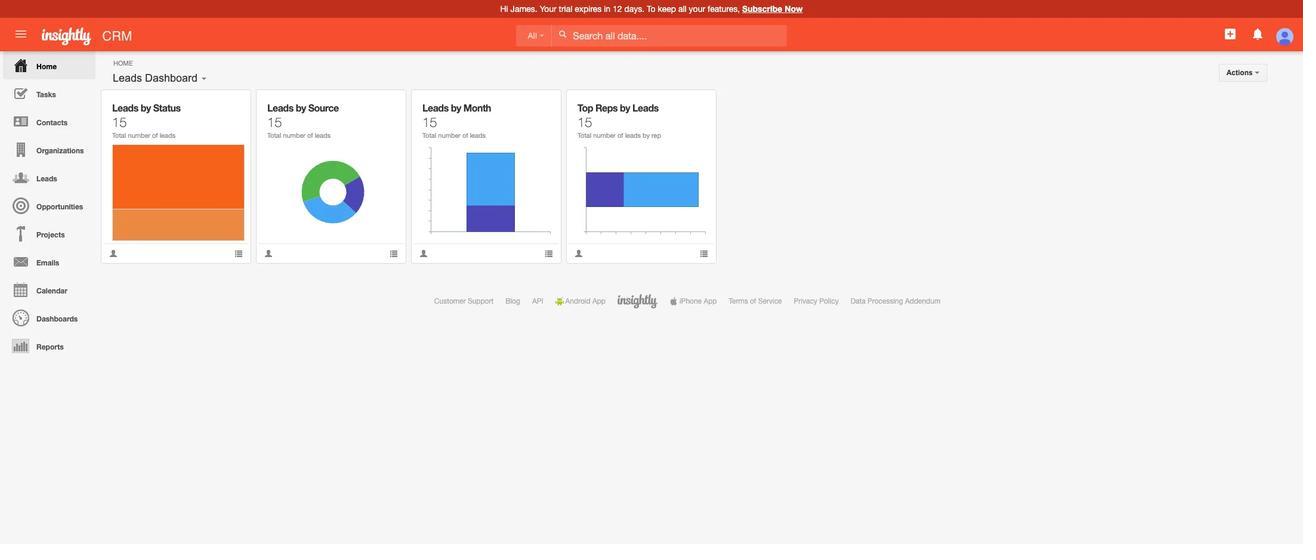 Task type: describe. For each thing, give the bounding box(es) containing it.
by left rep
[[643, 132, 650, 139]]

leads for leads
[[36, 174, 57, 183]]

your
[[540, 4, 557, 14]]

all link
[[516, 25, 552, 46]]

leads by month link
[[423, 102, 491, 113]]

customer
[[434, 297, 466, 306]]

of for month
[[463, 132, 468, 139]]

actions
[[1227, 69, 1255, 77]]

android app link
[[556, 297, 606, 306]]

leads dashboard button
[[109, 69, 202, 87]]

15 for leads by status
[[112, 115, 127, 130]]

projects
[[36, 230, 65, 239]]

blog
[[506, 297, 520, 306]]

subscribe
[[743, 4, 783, 14]]

calendar
[[36, 287, 67, 295]]

privacy policy
[[794, 297, 839, 306]]

organizations link
[[3, 136, 96, 164]]

support
[[468, 297, 494, 306]]

month
[[464, 102, 491, 113]]

notifications image
[[1251, 27, 1265, 41]]

white image
[[559, 30, 567, 38]]

top reps by leads link
[[578, 102, 659, 113]]

list image
[[545, 250, 553, 258]]

service
[[759, 297, 782, 306]]

api link
[[532, 297, 544, 306]]

hi james. your trial expires in 12 days. to keep all your features, subscribe now
[[501, 4, 803, 14]]

wrench image for leads by month
[[536, 98, 545, 107]]

leads by status 15 total number of leads
[[112, 102, 181, 139]]

calendar link
[[3, 276, 96, 304]]

james.
[[511, 4, 538, 14]]

app for iphone app
[[704, 297, 717, 306]]

15 for leads by source
[[267, 115, 282, 130]]

android
[[566, 297, 591, 306]]

list image for leads by source
[[390, 250, 398, 258]]

data processing addendum link
[[851, 297, 941, 306]]

leads by status link
[[112, 102, 181, 113]]

number for source
[[283, 132, 306, 139]]

opportunities link
[[3, 192, 96, 220]]

by for month
[[451, 102, 461, 113]]

of for source
[[307, 132, 313, 139]]

leads inside top reps by leads 15 total number of leads by rep
[[633, 102, 659, 113]]

to
[[647, 4, 656, 14]]

android app
[[566, 297, 606, 306]]

of right terms
[[750, 297, 757, 306]]

wrench image for leads by status
[[226, 98, 234, 107]]

iphone
[[680, 297, 702, 306]]

crm
[[102, 29, 132, 44]]

contacts
[[36, 118, 68, 127]]

terms of service
[[729, 297, 782, 306]]

top reps by leads 15 total number of leads by rep
[[578, 102, 661, 139]]

1 horizontal spatial home
[[113, 60, 133, 67]]

tasks
[[36, 90, 56, 99]]

all
[[679, 4, 687, 14]]

tasks link
[[3, 79, 96, 107]]

number inside top reps by leads 15 total number of leads by rep
[[594, 132, 616, 139]]

policy
[[820, 297, 839, 306]]

leads for leads by month 15 total number of leads
[[423, 102, 449, 113]]

now
[[785, 4, 803, 14]]

number for month
[[438, 132, 461, 139]]

addendum
[[906, 297, 941, 306]]

api
[[532, 297, 544, 306]]

customer support
[[434, 297, 494, 306]]

Search all data.... text field
[[552, 25, 788, 46]]

your
[[689, 4, 706, 14]]

status
[[153, 102, 181, 113]]

expires
[[575, 4, 602, 14]]

dashboards
[[36, 315, 78, 324]]

features,
[[708, 4, 740, 14]]



Task type: vqa. For each thing, say whether or not it's contained in the screenshot.
Job within J row
no



Task type: locate. For each thing, give the bounding box(es) containing it.
leads inside leads by status 15 total number of leads
[[160, 132, 175, 139]]

leads inside top reps by leads 15 total number of leads by rep
[[625, 132, 641, 139]]

leads down source
[[315, 132, 331, 139]]

of down leads by status link
[[152, 132, 158, 139]]

all
[[528, 31, 537, 41]]

total down leads by source link
[[267, 132, 281, 139]]

wrench image
[[226, 98, 234, 107], [536, 98, 545, 107]]

app right android
[[593, 297, 606, 306]]

by for status
[[141, 102, 151, 113]]

1 horizontal spatial wrench image
[[536, 98, 545, 107]]

1 horizontal spatial wrench image
[[692, 98, 700, 107]]

leads left status
[[112, 102, 138, 113]]

total down top at top left
[[578, 132, 592, 139]]

number for status
[[128, 132, 150, 139]]

1 app from the left
[[593, 297, 606, 306]]

by for source
[[296, 102, 306, 113]]

organizations
[[36, 146, 84, 155]]

2 wrench image from the left
[[692, 98, 700, 107]]

leads by month 15 total number of leads
[[423, 102, 491, 139]]

by left source
[[296, 102, 306, 113]]

contacts link
[[3, 107, 96, 136]]

of
[[152, 132, 158, 139], [307, 132, 313, 139], [463, 132, 468, 139], [618, 132, 624, 139], [750, 297, 757, 306]]

total for leads by month
[[423, 132, 437, 139]]

data processing addendum
[[851, 297, 941, 306]]

number
[[128, 132, 150, 139], [283, 132, 306, 139], [438, 132, 461, 139], [594, 132, 616, 139]]

leads
[[160, 132, 175, 139], [315, 132, 331, 139], [470, 132, 486, 139], [625, 132, 641, 139]]

by inside leads by source 15 total number of leads
[[296, 102, 306, 113]]

number inside leads by status 15 total number of leads
[[128, 132, 150, 139]]

wrench image for leads
[[692, 98, 700, 107]]

0 horizontal spatial user image
[[109, 250, 118, 258]]

leads left month
[[423, 102, 449, 113]]

dashboards link
[[3, 304, 96, 332]]

1 wrench image from the left
[[381, 98, 390, 107]]

top
[[578, 102, 593, 113]]

leads by source 15 total number of leads
[[267, 102, 339, 139]]

of down the top reps by leads link
[[618, 132, 624, 139]]

leads inside leads by month 15 total number of leads
[[423, 102, 449, 113]]

total
[[112, 132, 126, 139], [267, 132, 281, 139], [423, 132, 437, 139], [578, 132, 592, 139]]

4 15 from the left
[[578, 115, 592, 130]]

number down leads by source link
[[283, 132, 306, 139]]

emails
[[36, 258, 59, 267]]

data
[[851, 297, 866, 306]]

by left status
[[141, 102, 151, 113]]

hi
[[501, 4, 508, 14]]

number down leads by status link
[[128, 132, 150, 139]]

3 list image from the left
[[700, 250, 709, 258]]

user image for leads by status
[[109, 250, 118, 258]]

wrench image
[[381, 98, 390, 107], [692, 98, 700, 107]]

total down leads by month link
[[423, 132, 437, 139]]

2 leads from the left
[[315, 132, 331, 139]]

app right iphone at right
[[704, 297, 717, 306]]

leads link
[[3, 164, 96, 192]]

home up tasks link
[[36, 62, 57, 71]]

number down leads by month link
[[438, 132, 461, 139]]

home down crm at left top
[[113, 60, 133, 67]]

reports link
[[3, 332, 96, 360]]

2 list image from the left
[[390, 250, 398, 258]]

by left month
[[451, 102, 461, 113]]

2 app from the left
[[704, 297, 717, 306]]

leads inside leads by month 15 total number of leads
[[470, 132, 486, 139]]

2 total from the left
[[267, 132, 281, 139]]

4 number from the left
[[594, 132, 616, 139]]

home link
[[3, 51, 96, 79]]

0 horizontal spatial wrench image
[[226, 98, 234, 107]]

leads by source link
[[267, 102, 339, 113]]

4 total from the left
[[578, 132, 592, 139]]

of for status
[[152, 132, 158, 139]]

leads up opportunities link
[[36, 174, 57, 183]]

0 horizontal spatial user image
[[264, 250, 273, 258]]

leads for status
[[160, 132, 175, 139]]

1 user image from the left
[[264, 250, 273, 258]]

3 15 from the left
[[423, 115, 437, 130]]

customer support link
[[434, 297, 494, 306]]

leads left rep
[[625, 132, 641, 139]]

user image for 15
[[575, 250, 583, 258]]

wrench image for 15
[[381, 98, 390, 107]]

of inside top reps by leads 15 total number of leads by rep
[[618, 132, 624, 139]]

0 horizontal spatial app
[[593, 297, 606, 306]]

leads inside leads by source 15 total number of leads
[[315, 132, 331, 139]]

3 total from the left
[[423, 132, 437, 139]]

user image for total
[[264, 250, 273, 258]]

total inside leads by status 15 total number of leads
[[112, 132, 126, 139]]

of inside leads by source 15 total number of leads
[[307, 132, 313, 139]]

15 inside leads by month 15 total number of leads
[[423, 115, 437, 130]]

15 inside leads by status 15 total number of leads
[[112, 115, 127, 130]]

15
[[112, 115, 127, 130], [267, 115, 282, 130], [423, 115, 437, 130], [578, 115, 592, 130]]

leads for leads by source 15 total number of leads
[[267, 102, 294, 113]]

total for leads by source
[[267, 132, 281, 139]]

2 number from the left
[[283, 132, 306, 139]]

15 down leads by month link
[[423, 115, 437, 130]]

leads down month
[[470, 132, 486, 139]]

leads up rep
[[633, 102, 659, 113]]

2 15 from the left
[[267, 115, 282, 130]]

number inside leads by source 15 total number of leads
[[283, 132, 306, 139]]

by
[[141, 102, 151, 113], [296, 102, 306, 113], [451, 102, 461, 113], [620, 102, 630, 113], [643, 132, 650, 139]]

leads down status
[[160, 132, 175, 139]]

leads dashboard
[[113, 72, 198, 84]]

subscribe now link
[[743, 4, 803, 14]]

user image for leads by month
[[420, 250, 428, 258]]

of inside leads by status 15 total number of leads
[[152, 132, 158, 139]]

leads inside leads by source 15 total number of leads
[[267, 102, 294, 113]]

2 user image from the left
[[575, 250, 583, 258]]

reports
[[36, 343, 64, 352]]

dashboard
[[145, 72, 198, 84]]

leads up leads by status link
[[113, 72, 142, 84]]

total inside leads by source 15 total number of leads
[[267, 132, 281, 139]]

days.
[[625, 4, 645, 14]]

12
[[613, 4, 622, 14]]

leads for month
[[470, 132, 486, 139]]

home
[[113, 60, 133, 67], [36, 62, 57, 71]]

15 down leads by source link
[[267, 115, 282, 130]]

number down reps at the left of page
[[594, 132, 616, 139]]

opportunities
[[36, 202, 83, 211]]

leads for source
[[315, 132, 331, 139]]

iphone app link
[[670, 297, 717, 306]]

number inside leads by month 15 total number of leads
[[438, 132, 461, 139]]

leads inside leads by status 15 total number of leads
[[112, 102, 138, 113]]

iphone app
[[680, 297, 717, 306]]

15 inside leads by source 15 total number of leads
[[267, 115, 282, 130]]

of down leads by source link
[[307, 132, 313, 139]]

by inside leads by status 15 total number of leads
[[141, 102, 151, 113]]

1 leads from the left
[[160, 132, 175, 139]]

rep
[[652, 132, 661, 139]]

by right reps at the left of page
[[620, 102, 630, 113]]

1 horizontal spatial user image
[[575, 250, 583, 258]]

processing
[[868, 297, 904, 306]]

2 wrench image from the left
[[536, 98, 545, 107]]

3 number from the left
[[438, 132, 461, 139]]

navigation containing home
[[0, 51, 96, 360]]

total inside leads by month 15 total number of leads
[[423, 132, 437, 139]]

1 horizontal spatial app
[[704, 297, 717, 306]]

privacy
[[794, 297, 818, 306]]

leads
[[113, 72, 142, 84], [112, 102, 138, 113], [267, 102, 294, 113], [423, 102, 449, 113], [633, 102, 659, 113], [36, 174, 57, 183]]

by inside leads by month 15 total number of leads
[[451, 102, 461, 113]]

emails link
[[3, 248, 96, 276]]

app
[[593, 297, 606, 306], [704, 297, 717, 306]]

2 horizontal spatial list image
[[700, 250, 709, 258]]

15 for leads by month
[[423, 115, 437, 130]]

0 horizontal spatial list image
[[235, 250, 243, 258]]

privacy policy link
[[794, 297, 839, 306]]

15 inside top reps by leads 15 total number of leads by rep
[[578, 115, 592, 130]]

2 user image from the left
[[420, 250, 428, 258]]

leads for leads by status 15 total number of leads
[[112, 102, 138, 113]]

terms of service link
[[729, 297, 782, 306]]

total inside top reps by leads 15 total number of leads by rep
[[578, 132, 592, 139]]

user image
[[109, 250, 118, 258], [420, 250, 428, 258]]

reps
[[596, 102, 618, 113]]

projects link
[[3, 220, 96, 248]]

app for android app
[[593, 297, 606, 306]]

user image
[[264, 250, 273, 258], [575, 250, 583, 258]]

terms
[[729, 297, 748, 306]]

in
[[604, 4, 611, 14]]

1 total from the left
[[112, 132, 126, 139]]

total for leads by status
[[112, 132, 126, 139]]

list image for leads by status
[[235, 250, 243, 258]]

navigation
[[0, 51, 96, 360]]

15 down leads by status link
[[112, 115, 127, 130]]

3 leads from the left
[[470, 132, 486, 139]]

1 horizontal spatial list image
[[390, 250, 398, 258]]

keep
[[658, 4, 676, 14]]

actions button
[[1219, 64, 1268, 82]]

leads left source
[[267, 102, 294, 113]]

1 list image from the left
[[235, 250, 243, 258]]

blog link
[[506, 297, 520, 306]]

source
[[308, 102, 339, 113]]

leads for leads dashboard
[[113, 72, 142, 84]]

15 down top at top left
[[578, 115, 592, 130]]

0 horizontal spatial home
[[36, 62, 57, 71]]

leads inside "button"
[[113, 72, 142, 84]]

total down leads by status link
[[112, 132, 126, 139]]

1 user image from the left
[[109, 250, 118, 258]]

trial
[[559, 4, 573, 14]]

list image for top reps by leads
[[700, 250, 709, 258]]

list image
[[235, 250, 243, 258], [390, 250, 398, 258], [700, 250, 709, 258]]

4 leads from the left
[[625, 132, 641, 139]]

1 wrench image from the left
[[226, 98, 234, 107]]

of down leads by month link
[[463, 132, 468, 139]]

0 horizontal spatial wrench image
[[381, 98, 390, 107]]

1 horizontal spatial user image
[[420, 250, 428, 258]]

of inside leads by month 15 total number of leads
[[463, 132, 468, 139]]

1 number from the left
[[128, 132, 150, 139]]

1 15 from the left
[[112, 115, 127, 130]]



